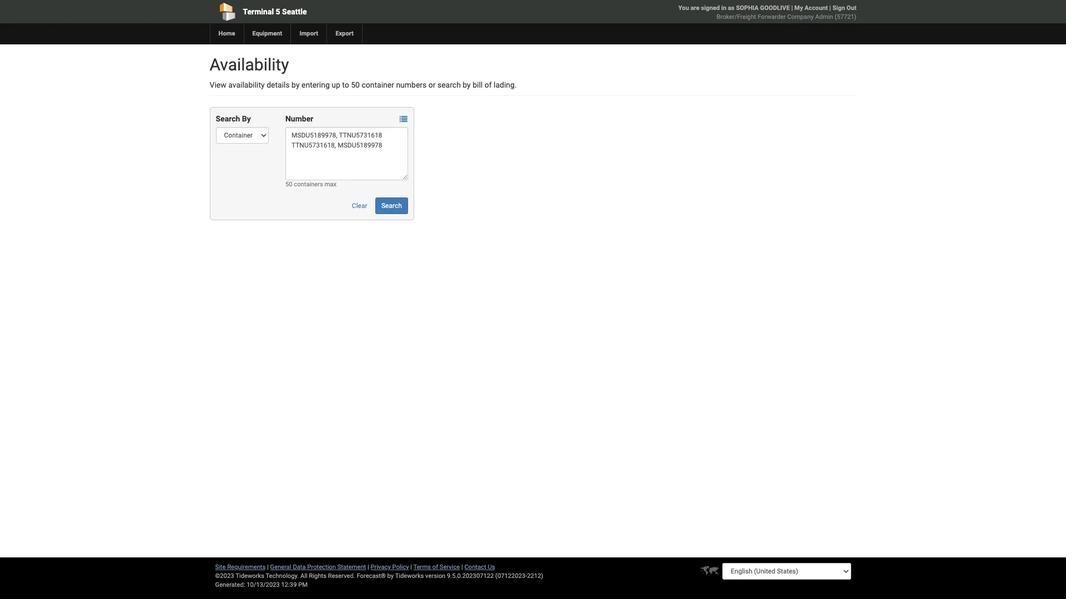 Task type: vqa. For each thing, say whether or not it's contained in the screenshot.
info circle IMAGE
no



Task type: locate. For each thing, give the bounding box(es) containing it.
site requirements | general data protection statement | privacy policy | terms of service | contact us ©2023 tideworks technology. all rights reserved. forecast® by tideworks version 9.5.0.202307122 (07122023-2212) generated: 10/13/2023 12:39 pm
[[215, 564, 543, 589]]

home link
[[210, 23, 244, 44]]

of
[[485, 81, 492, 89], [432, 564, 438, 571]]

equipment
[[252, 30, 282, 37]]

signed
[[701, 4, 720, 12]]

1 horizontal spatial 50
[[351, 81, 360, 89]]

0 vertical spatial of
[[485, 81, 492, 89]]

data
[[293, 564, 306, 571]]

0 horizontal spatial of
[[432, 564, 438, 571]]

1 horizontal spatial search
[[382, 202, 402, 210]]

you are signed in as sophia goodlive | my account | sign out broker/freight forwarder company admin (57721)
[[678, 4, 857, 21]]

clear button
[[346, 198, 373, 214]]

pm
[[298, 582, 308, 589]]

export link
[[327, 23, 362, 44]]

of up the version
[[432, 564, 438, 571]]

lading.
[[494, 81, 517, 89]]

2212)
[[527, 573, 543, 580]]

to
[[342, 81, 349, 89]]

up
[[332, 81, 340, 89]]

search
[[438, 81, 461, 89]]

by left the bill
[[463, 81, 471, 89]]

by
[[292, 81, 300, 89], [463, 81, 471, 89], [387, 573, 394, 580]]

all
[[300, 573, 308, 580]]

|
[[791, 4, 793, 12], [830, 4, 831, 12], [267, 564, 269, 571], [368, 564, 369, 571], [411, 564, 412, 571], [461, 564, 463, 571]]

forecast®
[[357, 573, 386, 580]]

| left sign
[[830, 4, 831, 12]]

search
[[216, 114, 240, 123], [382, 202, 402, 210]]

as
[[728, 4, 735, 12]]

home
[[219, 30, 235, 37]]

by right the details
[[292, 81, 300, 89]]

export
[[336, 30, 354, 37]]

broker/freight
[[717, 13, 756, 21]]

of right the bill
[[485, 81, 492, 89]]

50 left the containers
[[285, 181, 292, 188]]

search by
[[216, 114, 251, 123]]

contact us link
[[465, 564, 495, 571]]

by inside site requirements | general data protection statement | privacy policy | terms of service | contact us ©2023 tideworks technology. all rights reserved. forecast® by tideworks version 9.5.0.202307122 (07122023-2212) generated: 10/13/2023 12:39 pm
[[387, 573, 394, 580]]

policy
[[392, 564, 409, 571]]

| up 'tideworks'
[[411, 564, 412, 571]]

technology.
[[266, 573, 299, 580]]

requirements
[[227, 564, 266, 571]]

search button
[[375, 198, 408, 214]]

terminal 5 seattle
[[243, 7, 307, 16]]

0 vertical spatial 50
[[351, 81, 360, 89]]

sophia
[[736, 4, 759, 12]]

0 horizontal spatial by
[[292, 81, 300, 89]]

terminal
[[243, 7, 274, 16]]

admin
[[815, 13, 833, 21]]

sign out link
[[833, 4, 857, 12]]

numbers
[[396, 81, 427, 89]]

by
[[242, 114, 251, 123]]

of inside site requirements | general data protection statement | privacy policy | terms of service | contact us ©2023 tideworks technology. all rights reserved. forecast® by tideworks version 9.5.0.202307122 (07122023-2212) generated: 10/13/2023 12:39 pm
[[432, 564, 438, 571]]

5
[[276, 7, 280, 16]]

1 vertical spatial search
[[382, 202, 402, 210]]

privacy
[[371, 564, 391, 571]]

9.5.0.202307122
[[447, 573, 494, 580]]

reserved.
[[328, 573, 355, 580]]

0 vertical spatial search
[[216, 114, 240, 123]]

number
[[285, 114, 313, 123]]

generated:
[[215, 582, 245, 589]]

privacy policy link
[[371, 564, 409, 571]]

50
[[351, 81, 360, 89], [285, 181, 292, 188]]

by down privacy policy link
[[387, 573, 394, 580]]

terms of service link
[[413, 564, 460, 571]]

| up 9.5.0.202307122
[[461, 564, 463, 571]]

equipment link
[[244, 23, 291, 44]]

general data protection statement link
[[270, 564, 366, 571]]

protection
[[307, 564, 336, 571]]

search for search by
[[216, 114, 240, 123]]

containers
[[294, 181, 323, 188]]

0 horizontal spatial 50
[[285, 181, 292, 188]]

search inside button
[[382, 202, 402, 210]]

show list image
[[400, 116, 408, 123]]

0 horizontal spatial search
[[216, 114, 240, 123]]

50 containers max
[[285, 181, 337, 188]]

search for search
[[382, 202, 402, 210]]

us
[[488, 564, 495, 571]]

search left by
[[216, 114, 240, 123]]

max
[[325, 181, 337, 188]]

details
[[267, 81, 290, 89]]

50 right to
[[351, 81, 360, 89]]

account
[[805, 4, 828, 12]]

1 vertical spatial of
[[432, 564, 438, 571]]

terminal 5 seattle link
[[210, 0, 469, 23]]

1 horizontal spatial by
[[387, 573, 394, 580]]

(57721)
[[835, 13, 857, 21]]

search right clear button
[[382, 202, 402, 210]]

tideworks
[[395, 573, 424, 580]]

1 vertical spatial 50
[[285, 181, 292, 188]]



Task type: describe. For each thing, give the bounding box(es) containing it.
| left my
[[791, 4, 793, 12]]

terms
[[413, 564, 431, 571]]

site
[[215, 564, 226, 571]]

10/13/2023
[[247, 582, 280, 589]]

sign
[[833, 4, 845, 12]]

availability
[[228, 81, 265, 89]]

12:39
[[281, 582, 297, 589]]

general
[[270, 564, 291, 571]]

(07122023-
[[495, 573, 527, 580]]

forwarder
[[758, 13, 786, 21]]

entering
[[302, 81, 330, 89]]

seattle
[[282, 7, 307, 16]]

container
[[362, 81, 394, 89]]

my account link
[[795, 4, 828, 12]]

service
[[440, 564, 460, 571]]

site requirements link
[[215, 564, 266, 571]]

bill
[[473, 81, 483, 89]]

in
[[721, 4, 727, 12]]

my
[[795, 4, 803, 12]]

out
[[847, 4, 857, 12]]

| left "general"
[[267, 564, 269, 571]]

you
[[678, 4, 689, 12]]

clear
[[352, 202, 367, 210]]

are
[[691, 4, 700, 12]]

view availability details by entering up to 50 container numbers or search by bill of lading.
[[210, 81, 517, 89]]

statement
[[337, 564, 366, 571]]

1 horizontal spatial of
[[485, 81, 492, 89]]

version
[[425, 573, 446, 580]]

availability
[[210, 55, 289, 74]]

2 horizontal spatial by
[[463, 81, 471, 89]]

| up forecast® at the bottom left
[[368, 564, 369, 571]]

view
[[210, 81, 226, 89]]

Number text field
[[285, 127, 408, 180]]

import link
[[291, 23, 327, 44]]

goodlive
[[760, 4, 790, 12]]

contact
[[465, 564, 486, 571]]

import
[[300, 30, 318, 37]]

or
[[429, 81, 436, 89]]

rights
[[309, 573, 327, 580]]

©2023 tideworks
[[215, 573, 264, 580]]

company
[[788, 13, 814, 21]]



